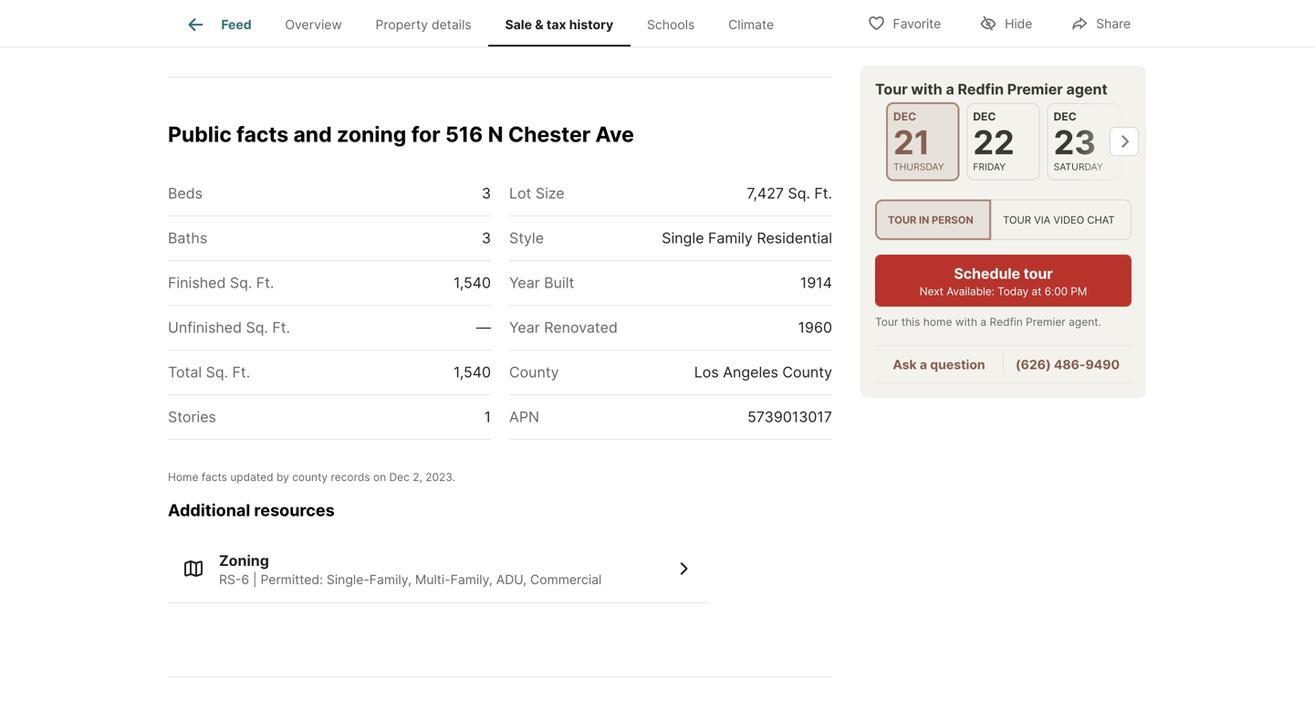 Task type: vqa. For each thing, say whether or not it's contained in the screenshot.
the Home to the left
no



Task type: describe. For each thing, give the bounding box(es) containing it.
records
[[331, 470, 370, 484]]

details
[[432, 17, 472, 32]]

available:
[[947, 285, 995, 298]]

.
[[452, 470, 455, 484]]

at
[[1032, 285, 1042, 298]]

schools tab
[[630, 3, 712, 47]]

1914
[[800, 274, 832, 292]]

tour this home with a redfin premier agent.
[[875, 316, 1102, 329]]

2 family, from the left
[[451, 572, 493, 587]]

dec 22 friday
[[973, 110, 1015, 173]]

—
[[476, 318, 491, 336]]

ft. for total sq. ft.
[[232, 363, 250, 381]]

sq. for 7,427
[[788, 184, 810, 202]]

ask
[[893, 357, 917, 373]]

9490
[[1086, 357, 1120, 373]]

n
[[488, 122, 503, 147]]

agent.
[[1069, 316, 1102, 329]]

permitted:
[[261, 572, 323, 587]]

(626)
[[1016, 357, 1051, 373]]

sale & tax history
[[505, 17, 614, 32]]

beds
[[168, 184, 203, 202]]

adu,
[[496, 572, 527, 587]]

feed link
[[185, 14, 252, 36]]

zoning
[[219, 552, 269, 570]]

2023
[[426, 470, 452, 484]]

baths
[[168, 229, 207, 247]]

feed
[[221, 17, 252, 32]]

1 vertical spatial with
[[956, 316, 978, 329]]

3 for baths
[[482, 229, 491, 247]]

7,427 sq. ft.
[[747, 184, 832, 202]]

family
[[708, 229, 753, 247]]

sq. for total
[[206, 363, 228, 381]]

finished sq. ft.
[[168, 274, 274, 292]]

home
[[168, 470, 198, 484]]

22
[[973, 122, 1015, 162]]

1,540 for finished sq. ft.
[[454, 274, 491, 292]]

single-
[[327, 572, 370, 587]]

angeles
[[723, 363, 779, 381]]

additional
[[168, 500, 250, 520]]

1
[[484, 408, 491, 426]]

tax
[[547, 17, 566, 32]]

in
[[919, 214, 930, 226]]

tour for tour in person
[[888, 214, 917, 226]]

overview tab
[[268, 3, 359, 47]]

tour
[[1024, 265, 1053, 283]]

ave
[[596, 122, 634, 147]]

property details tab
[[359, 3, 488, 47]]

zoning rs-6 | permitted: single-family, multi-family, adu, commercial
[[219, 552, 602, 587]]

zoning
[[337, 122, 407, 147]]

agent
[[1067, 80, 1108, 98]]

0 vertical spatial redfin
[[958, 80, 1004, 98]]

apn
[[509, 408, 539, 426]]

pm
[[1071, 285, 1087, 298]]

1 vertical spatial premier
[[1026, 316, 1066, 329]]

this
[[902, 316, 921, 329]]

hide button
[[964, 4, 1048, 42]]

2 county from the left
[[783, 363, 832, 381]]

3 for beds
[[482, 184, 491, 202]]

dec for 21
[[894, 110, 917, 123]]

year built
[[509, 274, 574, 292]]

total
[[168, 363, 202, 381]]

1 vertical spatial redfin
[[990, 316, 1023, 329]]

updated
[[230, 470, 273, 484]]

1,540 for total sq. ft.
[[454, 363, 491, 381]]

1 vertical spatial a
[[981, 316, 987, 329]]

1 county from the left
[[509, 363, 559, 381]]

video
[[1054, 214, 1085, 226]]

chat
[[1087, 214, 1115, 226]]

year for year built
[[509, 274, 540, 292]]

tour for tour this home with a redfin premier agent.
[[875, 316, 899, 329]]

dec 21 thursday
[[894, 110, 944, 173]]

next
[[920, 285, 944, 298]]

lot
[[509, 184, 532, 202]]

5739013017
[[748, 408, 832, 426]]

thursday
[[894, 161, 944, 173]]

multi-
[[415, 572, 451, 587]]

style
[[509, 229, 544, 247]]

history
[[569, 17, 614, 32]]



Task type: locate. For each thing, give the bounding box(es) containing it.
year for year renovated
[[509, 318, 540, 336]]

2 horizontal spatial a
[[981, 316, 987, 329]]

1960
[[798, 318, 832, 336]]

for
[[411, 122, 441, 147]]

1 horizontal spatial a
[[946, 80, 955, 98]]

dec down tour with a redfin premier agent
[[973, 110, 996, 123]]

1 vertical spatial year
[[509, 318, 540, 336]]

21
[[894, 122, 930, 162]]

redfin
[[958, 80, 1004, 98], [990, 316, 1023, 329]]

None button
[[886, 102, 960, 181], [967, 103, 1040, 180], [1048, 103, 1121, 180], [886, 102, 960, 181], [967, 103, 1040, 180], [1048, 103, 1121, 180]]

by
[[277, 470, 289, 484]]

via
[[1034, 214, 1051, 226]]

with
[[911, 80, 943, 98], [956, 316, 978, 329]]

ft. for unfinished sq. ft.
[[272, 318, 290, 336]]

0 vertical spatial facts
[[237, 122, 289, 147]]

favorite
[[893, 16, 941, 31]]

list box
[[875, 199, 1132, 240]]

&
[[535, 17, 544, 32]]

6
[[241, 572, 249, 587]]

finished
[[168, 274, 226, 292]]

dec 23 saturday
[[1054, 110, 1103, 173]]

facts right the home
[[202, 470, 227, 484]]

tour left in
[[888, 214, 917, 226]]

ft. down the unfinished sq. ft.
[[232, 363, 250, 381]]

7,427
[[747, 184, 784, 202]]

sq. right unfinished
[[246, 318, 268, 336]]

sq. right finished
[[230, 274, 252, 292]]

1 family, from the left
[[370, 572, 412, 587]]

tour with a redfin premier agent
[[875, 80, 1108, 98]]

1,540 up —
[[454, 274, 491, 292]]

list box containing tour in person
[[875, 199, 1132, 240]]

additional resources
[[168, 500, 335, 520]]

renovated
[[544, 318, 618, 336]]

year right —
[[509, 318, 540, 336]]

1 vertical spatial 1,540
[[454, 363, 491, 381]]

and
[[293, 122, 332, 147]]

county
[[509, 363, 559, 381], [783, 363, 832, 381]]

facts
[[237, 122, 289, 147], [202, 470, 227, 484]]

redfin down today
[[990, 316, 1023, 329]]

sq. right 7,427
[[788, 184, 810, 202]]

home facts updated by county records on dec 2, 2023 .
[[168, 470, 455, 484]]

0 vertical spatial a
[[946, 80, 955, 98]]

sq. right total
[[206, 363, 228, 381]]

ft. up the residential on the right of the page
[[815, 184, 832, 202]]

tour via video chat
[[1003, 214, 1115, 226]]

1 horizontal spatial family,
[[451, 572, 493, 587]]

a
[[946, 80, 955, 98], [981, 316, 987, 329], [920, 357, 927, 373]]

1 1,540 from the top
[[454, 274, 491, 292]]

(626) 486-9490
[[1016, 357, 1120, 373]]

6:00
[[1045, 285, 1068, 298]]

0 horizontal spatial county
[[509, 363, 559, 381]]

size
[[536, 184, 565, 202]]

with up dec 21 thursday
[[911, 80, 943, 98]]

2 year from the top
[[509, 318, 540, 336]]

facts for updated
[[202, 470, 227, 484]]

dec down agent
[[1054, 110, 1077, 123]]

share button
[[1055, 4, 1146, 42]]

question
[[930, 357, 985, 373]]

los angeles county
[[694, 363, 832, 381]]

dec inside dec 21 thursday
[[894, 110, 917, 123]]

with right home
[[956, 316, 978, 329]]

(626) 486-9490 link
[[1016, 357, 1120, 373]]

climate tab
[[712, 3, 791, 47]]

sale & tax history tab
[[488, 3, 630, 47]]

1,540 down —
[[454, 363, 491, 381]]

3 left lot
[[482, 184, 491, 202]]

tab list
[[168, 0, 806, 47]]

dec inside dec 22 friday
[[973, 110, 996, 123]]

ft. for finished sq. ft.
[[256, 274, 274, 292]]

property
[[376, 17, 428, 32]]

public
[[168, 122, 232, 147]]

sq. for finished
[[230, 274, 252, 292]]

dec inside 'dec 23 saturday'
[[1054, 110, 1077, 123]]

1 horizontal spatial with
[[956, 316, 978, 329]]

stories
[[168, 408, 216, 426]]

overview
[[285, 17, 342, 32]]

home
[[924, 316, 953, 329]]

|
[[253, 572, 257, 587]]

redfin up dec 22 friday
[[958, 80, 1004, 98]]

486-
[[1054, 357, 1086, 373]]

person
[[932, 214, 974, 226]]

single family residential
[[662, 229, 832, 247]]

favorite button
[[852, 4, 957, 42]]

schedule
[[954, 265, 1021, 283]]

3
[[482, 184, 491, 202], [482, 229, 491, 247]]

dec up thursday
[[894, 110, 917, 123]]

1 horizontal spatial facts
[[237, 122, 289, 147]]

schools
[[647, 17, 695, 32]]

year renovated
[[509, 318, 618, 336]]

sale
[[505, 17, 532, 32]]

on
[[373, 470, 386, 484]]

dec left '2,'
[[389, 470, 410, 484]]

0 vertical spatial with
[[911, 80, 943, 98]]

0 horizontal spatial facts
[[202, 470, 227, 484]]

tour up "21" at the right top
[[875, 80, 908, 98]]

dec for 23
[[1054, 110, 1077, 123]]

share
[[1097, 16, 1131, 31]]

chester
[[508, 122, 591, 147]]

0 vertical spatial 1,540
[[454, 274, 491, 292]]

facts left and
[[237, 122, 289, 147]]

commercial
[[530, 572, 602, 587]]

county
[[292, 470, 328, 484]]

residential
[[757, 229, 832, 247]]

0 horizontal spatial family,
[[370, 572, 412, 587]]

3 left style
[[482, 229, 491, 247]]

schedule tour next available: today at 6:00 pm
[[920, 265, 1087, 298]]

2 1,540 from the top
[[454, 363, 491, 381]]

ft. up the unfinished sq. ft.
[[256, 274, 274, 292]]

county down 1960
[[783, 363, 832, 381]]

0 vertical spatial 3
[[482, 184, 491, 202]]

county up apn
[[509, 363, 559, 381]]

2 3 from the top
[[482, 229, 491, 247]]

ft. down finished sq. ft.
[[272, 318, 290, 336]]

lot size
[[509, 184, 565, 202]]

tour for tour via video chat
[[1003, 214, 1031, 226]]

0 vertical spatial premier
[[1008, 80, 1063, 98]]

hide
[[1005, 16, 1033, 31]]

rs-
[[219, 572, 241, 587]]

ft. for 7,427 sq. ft.
[[815, 184, 832, 202]]

facts for and
[[237, 122, 289, 147]]

0 vertical spatial year
[[509, 274, 540, 292]]

built
[[544, 274, 574, 292]]

family,
[[370, 572, 412, 587], [451, 572, 493, 587]]

property details
[[376, 17, 472, 32]]

saturday
[[1054, 161, 1103, 173]]

single
[[662, 229, 704, 247]]

1 vertical spatial facts
[[202, 470, 227, 484]]

family, left adu,
[[451, 572, 493, 587]]

premier down the at
[[1026, 316, 1066, 329]]

resources
[[254, 500, 335, 520]]

2,
[[413, 470, 422, 484]]

today
[[998, 285, 1029, 298]]

1 vertical spatial 3
[[482, 229, 491, 247]]

los
[[694, 363, 719, 381]]

dec
[[894, 110, 917, 123], [973, 110, 996, 123], [1054, 110, 1077, 123], [389, 470, 410, 484]]

2 vertical spatial a
[[920, 357, 927, 373]]

sq.
[[788, 184, 810, 202], [230, 274, 252, 292], [246, 318, 268, 336], [206, 363, 228, 381]]

tour left the via
[[1003, 214, 1031, 226]]

tour
[[875, 80, 908, 98], [888, 214, 917, 226], [1003, 214, 1031, 226], [875, 316, 899, 329]]

1 3 from the top
[[482, 184, 491, 202]]

1 horizontal spatial county
[[783, 363, 832, 381]]

premier left agent
[[1008, 80, 1063, 98]]

family, left multi-
[[370, 572, 412, 587]]

dec for 22
[[973, 110, 996, 123]]

next image
[[1110, 127, 1139, 156]]

tour in person
[[888, 214, 974, 226]]

1 year from the top
[[509, 274, 540, 292]]

23
[[1054, 122, 1096, 162]]

tab list containing feed
[[168, 0, 806, 47]]

sq. for unfinished
[[246, 318, 268, 336]]

friday
[[973, 161, 1006, 173]]

total sq. ft.
[[168, 363, 250, 381]]

0 horizontal spatial with
[[911, 80, 943, 98]]

ask a question
[[893, 357, 985, 373]]

ft.
[[815, 184, 832, 202], [256, 274, 274, 292], [272, 318, 290, 336], [232, 363, 250, 381]]

unfinished sq. ft.
[[168, 318, 290, 336]]

tour left this
[[875, 316, 899, 329]]

0 horizontal spatial a
[[920, 357, 927, 373]]

tour for tour with a redfin premier agent
[[875, 80, 908, 98]]

year left built
[[509, 274, 540, 292]]



